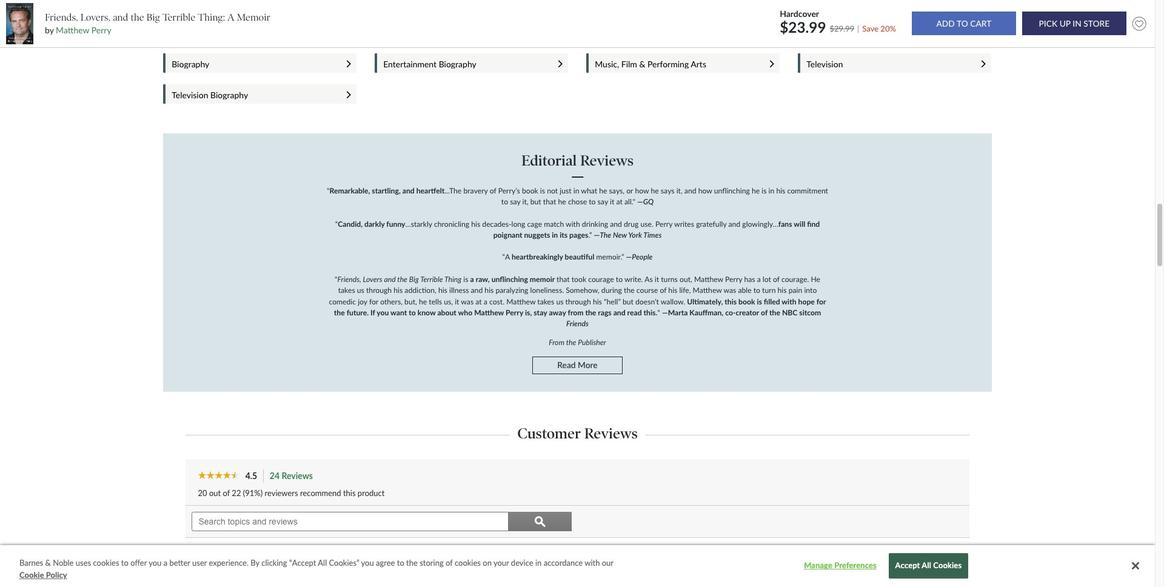 Task type: locate. For each thing, give the bounding box(es) containing it.
you left agree
[[361, 558, 374, 568]]

0 vertical spatial but
[[531, 197, 541, 206]]

1 vertical spatial us
[[556, 297, 564, 306]]

0 horizontal spatial this
[[343, 488, 356, 498]]

with
[[566, 219, 580, 228], [782, 297, 797, 306], [585, 558, 600, 568]]

he up glowingly…
[[752, 186, 760, 195]]

0 horizontal spatial &
[[45, 558, 51, 568]]

is inside ultimately, this book is filled with hope for the future. if you want to know about who matthew perry is, stay away from the rags and read this.
[[757, 297, 762, 306]]

0 horizontal spatial but
[[531, 197, 541, 206]]

0 vertical spatial was
[[724, 286, 736, 295]]

to up during
[[616, 275, 623, 284]]

us up joy at the bottom left of the page
[[357, 286, 364, 295]]

from the publisher
[[549, 338, 606, 347]]

of right lot
[[773, 275, 780, 284]]

startling,
[[372, 186, 401, 195]]

but up the read
[[623, 297, 634, 306]]

accept all cookies button
[[889, 554, 969, 579]]

a inside button
[[929, 556, 934, 566]]

0 horizontal spatial it,
[[523, 197, 529, 206]]

it,
[[677, 186, 683, 195], [523, 197, 529, 206]]

1 vertical spatial unflinching
[[492, 275, 528, 284]]

through
[[366, 286, 392, 295], [566, 297, 591, 306]]

1 vertical spatial friends,
[[338, 275, 361, 284]]

1 horizontal spatial with
[[585, 558, 600, 568]]

0 vertical spatial television
[[807, 27, 843, 38]]

the inside " —marta kauffman, co-creator of the nbc sitcom friends
[[770, 308, 780, 317]]

1 cookies from the left
[[93, 558, 119, 568]]

book up creator
[[739, 297, 755, 306]]

1 horizontal spatial it
[[610, 197, 615, 206]]

& up cookie policy link
[[45, 558, 51, 568]]

it, up long
[[523, 197, 529, 206]]

perry
[[91, 25, 111, 35], [656, 219, 673, 228], [725, 275, 743, 284], [506, 308, 523, 317]]

you right if on the bottom of the page
[[377, 308, 389, 317]]

clicking
[[262, 558, 287, 568]]

others,
[[380, 297, 403, 306]]

2 horizontal spatial you
[[377, 308, 389, 317]]

reviews for customer reviews
[[585, 424, 638, 442]]

0 horizontal spatial big
[[147, 11, 160, 23]]

0 horizontal spatial it
[[455, 297, 459, 306]]

into
[[804, 286, 817, 295]]

1 vertical spatial that
[[557, 275, 570, 284]]

…starkly
[[405, 219, 432, 228]]

hardcover
[[780, 8, 819, 19]]

2 horizontal spatial "
[[658, 308, 660, 317]]

in right device
[[535, 558, 542, 568]]

" for friends,
[[335, 275, 338, 284]]

a right 'write'
[[929, 556, 934, 566]]

—marta
[[662, 308, 688, 317]]

want
[[391, 308, 407, 317]]

and right lovers
[[384, 275, 396, 284]]

1 horizontal spatial but
[[623, 297, 634, 306]]

friends,
[[45, 11, 78, 23], [338, 275, 361, 284]]

and down raw, at left
[[471, 286, 483, 295]]

0 horizontal spatial biography
[[172, 59, 209, 69]]

— right the "all.""
[[637, 197, 643, 206]]

he down addiction,
[[419, 297, 427, 306]]

just
[[560, 186, 572, 195]]

will
[[794, 219, 806, 228]]

for inside that took courage to write. as it turns out, matthew perry has a lot of courage. he takes us through his addiction, his illness and his paralyzing loneliness. somehow, during the course of his life, matthew was able to turn his pain into comedic joy for others, but, he tells us, it was at a cost. matthew takes us through his "hell" but doesn't wallow.
[[369, 297, 378, 306]]

1 horizontal spatial say
[[598, 197, 608, 206]]

" left emarkable,
[[327, 186, 330, 195]]

that
[[543, 197, 556, 206], [557, 275, 570, 284]]

big right lovers,
[[147, 11, 160, 23]]

it
[[610, 197, 615, 206], [655, 275, 659, 284], [455, 297, 459, 306]]

1 vertical spatial at
[[476, 297, 482, 306]]

2 for from the left
[[817, 297, 826, 306]]

he
[[811, 275, 821, 284]]

how up gratefully at the right top of the page
[[698, 186, 712, 195]]

book inside ultimately, this book is filled with hope for the future. if you want to know about who matthew perry is, stay away from the rags and read this.
[[739, 297, 755, 306]]

— right memoir."
[[626, 253, 632, 262]]

of down filled
[[761, 308, 768, 317]]

"
[[327, 186, 330, 195], [335, 275, 338, 284], [658, 308, 660, 317]]

unflinching up gratefully at the right top of the page
[[714, 186, 750, 195]]

Search topics and reviews text field
[[192, 512, 509, 531]]

" for —marta
[[658, 308, 660, 317]]

20 out of 22 (91%) reviewers recommend this product
[[198, 488, 385, 498]]

took
[[572, 275, 587, 284]]

to down but,
[[409, 308, 416, 317]]

None submit
[[912, 12, 1016, 35], [1022, 12, 1127, 35], [912, 12, 1016, 35], [1022, 12, 1127, 35]]

1 vertical spatial &
[[45, 558, 51, 568]]

to inside ultimately, this book is filled with hope for the future. if you want to know about who matthew perry is, stay away from the rags and read this.
[[409, 308, 416, 317]]

" up comedic at the left
[[335, 275, 338, 284]]

for up if on the bottom of the page
[[369, 297, 378, 306]]

but up cage
[[531, 197, 541, 206]]

poignant
[[493, 230, 522, 239]]

he down just
[[558, 197, 566, 206]]

his up wallow.
[[669, 286, 678, 295]]

you
[[377, 308, 389, 317], [149, 558, 162, 568], [361, 558, 374, 568]]

the down filled
[[770, 308, 780, 317]]

times
[[644, 230, 662, 239]]

0 horizontal spatial how
[[635, 186, 649, 195]]

in up glowingly…
[[769, 186, 775, 195]]

performing
[[648, 59, 689, 69]]

television biography
[[172, 90, 248, 100]]

at
[[616, 197, 623, 206], [476, 297, 482, 306]]

by
[[251, 558, 260, 568]]

but inside the '" r emarkable, startling, and heartfelt ...the bravery of perry's book is not just in what he says, or how he says it, and how unflinching he is in his commitment to say it, but that he chose to say it at all."'
[[531, 197, 541, 206]]

all inside barnes & noble uses cookies to offer you a better user experience. by clicking "accept all cookies" you agree to the storing of cookies on your device in accordance with our cookie policy
[[318, 558, 327, 568]]

2 vertical spatial "
[[658, 308, 660, 317]]

" down doesn't
[[658, 308, 660, 317]]

creator
[[736, 308, 759, 317]]

& right film
[[639, 59, 646, 69]]

bravery
[[464, 186, 488, 195]]

& inside barnes & noble uses cookies to offer you a better user experience. by clicking "accept all cookies" you agree to the storing of cookies on your device in accordance with our cookie policy
[[45, 558, 51, 568]]

his left commitment
[[777, 186, 786, 195]]

0 horizontal spatial terrible
[[163, 11, 195, 23]]

he left says,
[[599, 186, 607, 195]]

1 horizontal spatial all
[[922, 561, 932, 570]]

0 vertical spatial friends,
[[45, 11, 78, 23]]

us up away
[[556, 297, 564, 306]]

us,
[[444, 297, 453, 306]]

through down lovers
[[366, 286, 392, 295]]

0 vertical spatial &
[[639, 59, 646, 69]]

$29.99
[[830, 23, 855, 33]]

big up addiction,
[[409, 275, 419, 284]]

in left "its"
[[552, 230, 558, 239]]

for right "hope"
[[817, 297, 826, 306]]

terrible up addiction,
[[420, 275, 443, 284]]

it down says,
[[610, 197, 615, 206]]

1 horizontal spatial for
[[817, 297, 826, 306]]

courage
[[588, 275, 614, 284]]

his down the " friends, lovers and the big terrible thing is a raw, unflinching memoir
[[438, 286, 448, 295]]

terrible
[[163, 11, 195, 23], [420, 275, 443, 284]]

1 vertical spatial television
[[807, 59, 843, 69]]

of inside " —marta kauffman, co-creator of the nbc sitcom friends
[[761, 308, 768, 317]]

turn
[[762, 286, 776, 295]]

was left able
[[724, 286, 736, 295]]

a inside barnes & noble uses cookies to offer you a better user experience. by clicking "accept all cookies" you agree to the storing of cookies on your device in accordance with our cookie policy
[[164, 558, 167, 568]]

2 horizontal spatial it
[[655, 275, 659, 284]]

course
[[637, 286, 658, 295]]

to down what
[[589, 197, 596, 206]]

his left 'decades-'
[[471, 219, 480, 228]]

turns
[[661, 275, 678, 284]]

the left rags
[[585, 308, 596, 317]]

0 vertical spatial book
[[522, 186, 538, 195]]

1 horizontal spatial unflinching
[[714, 186, 750, 195]]

say down perry's
[[510, 197, 521, 206]]

barnes & noble uses cookies to offer you a better user experience. by clicking "accept all cookies" you agree to the storing of cookies on your device in accordance with our cookie policy
[[19, 558, 614, 579]]

write a review button
[[899, 550, 969, 573]]

addiction,
[[405, 286, 437, 295]]

1 horizontal spatial was
[[724, 286, 736, 295]]

0 vertical spatial terrible
[[163, 11, 195, 23]]

0 vertical spatial at
[[616, 197, 623, 206]]

of left 22
[[223, 488, 230, 498]]

on
[[483, 558, 492, 568]]

0 vertical spatial that
[[543, 197, 556, 206]]

"a
[[502, 253, 510, 262]]

1 horizontal spatial biography
[[210, 90, 248, 100]]

for inside ultimately, this book is filled with hope for the future. if you want to know about who matthew perry is, stay away from the rags and read this.
[[817, 297, 826, 306]]

1 horizontal spatial this
[[725, 297, 737, 306]]

1 horizontal spatial terrible
[[420, 275, 443, 284]]

the down write.
[[624, 286, 635, 295]]

unflinching
[[714, 186, 750, 195], [492, 275, 528, 284]]

0 vertical spatial —
[[637, 197, 643, 206]]

unflinching up paralyzing
[[492, 275, 528, 284]]

1 horizontal spatial us
[[556, 297, 564, 306]]

(91%)
[[243, 488, 263, 498]]

that down not
[[543, 197, 556, 206]]

1 vertical spatial through
[[566, 297, 591, 306]]

say up drinking
[[598, 197, 608, 206]]

but inside that took courage to write. as it turns out, matthew perry has a lot of courage. he takes us through his addiction, his illness and his paralyzing loneliness. somehow, during the course of his life, matthew was able to turn his pain into comedic joy for others, but, he tells us, it was at a cost. matthew takes us through his "hell" but doesn't wallow.
[[623, 297, 634, 306]]

chose
[[568, 197, 587, 206]]

2 horizontal spatial —
[[637, 197, 643, 206]]

— right ."
[[594, 230, 600, 239]]

takes up comedic at the left
[[338, 286, 355, 295]]

1 horizontal spatial friends,
[[338, 275, 361, 284]]

pages
[[570, 230, 589, 239]]

this left product on the left bottom of page
[[343, 488, 356, 498]]

in
[[574, 186, 579, 195], [769, 186, 775, 195], [552, 230, 558, 239], [535, 558, 542, 568]]

all."
[[625, 197, 636, 206]]

biography right entertainment
[[439, 59, 477, 69]]

television for television biography
[[172, 90, 208, 100]]

the
[[131, 11, 144, 23], [397, 275, 408, 284], [624, 286, 635, 295], [334, 308, 345, 317], [585, 308, 596, 317], [770, 308, 780, 317], [566, 338, 576, 347], [406, 558, 418, 568]]

decades-
[[482, 219, 512, 228]]

1 horizontal spatial at
[[616, 197, 623, 206]]

his inside the '" r emarkable, startling, and heartfelt ...the bravery of perry's book is not just in what he says, or how he says it, and how unflinching he is in his commitment to say it, but that he chose to say it at all."'
[[777, 186, 786, 195]]

1 horizontal spatial that
[[557, 275, 570, 284]]

the right from
[[566, 338, 576, 347]]

1 horizontal spatial &
[[639, 59, 646, 69]]

but
[[531, 197, 541, 206], [623, 297, 634, 306]]

it right "as"
[[655, 275, 659, 284]]

0 vertical spatial "
[[327, 186, 330, 195]]

" inside " —marta kauffman, co-creator of the nbc sitcom friends
[[658, 308, 660, 317]]

cookies left on
[[455, 558, 481, 568]]

reviews for 24 reviews
[[282, 471, 313, 481]]

2 vertical spatial —
[[626, 253, 632, 262]]

1 horizontal spatial book
[[739, 297, 755, 306]]

24 reviews
[[270, 471, 313, 481]]

biography for entertainment biography
[[439, 59, 477, 69]]

what
[[581, 186, 597, 195]]

Search topics and reviews search region search field
[[186, 506, 578, 537]]

big inside friends, lovers, and the big terrible thing: a memoir by matthew perry
[[147, 11, 160, 23]]

2 cookies from the left
[[455, 558, 481, 568]]

0 horizontal spatial —
[[594, 230, 600, 239]]

2 vertical spatial with
[[585, 558, 600, 568]]

with up pages
[[566, 219, 580, 228]]

at left the "all.""
[[616, 197, 623, 206]]

1 vertical spatial "
[[335, 275, 338, 284]]

is left not
[[540, 186, 545, 195]]

1 horizontal spatial it,
[[677, 186, 683, 195]]

0 horizontal spatial you
[[149, 558, 162, 568]]

0 vertical spatial big
[[147, 11, 160, 23]]

and inside that took courage to write. as it turns out, matthew perry has a lot of courage. he takes us through his addiction, his illness and his paralyzing loneliness. somehow, during the course of his life, matthew was able to turn his pain into comedic joy for others, but, he tells us, it was at a cost. matthew takes us through his "hell" but doesn't wallow.
[[471, 286, 483, 295]]

this.
[[644, 308, 658, 317]]

0 horizontal spatial takes
[[338, 286, 355, 295]]

how up the — gq
[[635, 186, 649, 195]]

0 horizontal spatial friends,
[[45, 11, 78, 23]]

1 vertical spatial with
[[782, 297, 797, 306]]

1 horizontal spatial big
[[409, 275, 419, 284]]

york
[[628, 230, 642, 239]]

drinking
[[582, 219, 608, 228]]

you right "offer"
[[149, 558, 162, 568]]

perry left the is,
[[506, 308, 523, 317]]

0 horizontal spatial for
[[369, 297, 378, 306]]

1 vertical spatial was
[[461, 297, 474, 306]]

1 horizontal spatial cookies
[[455, 558, 481, 568]]

through up "from"
[[566, 297, 591, 306]]

ϙ
[[535, 515, 546, 527]]

beautiful
[[565, 253, 594, 262]]

biography for television biography
[[210, 90, 248, 100]]

it, right says
[[677, 186, 683, 195]]

2 horizontal spatial biography
[[439, 59, 477, 69]]

and down "hell"
[[614, 308, 626, 317]]

0 horizontal spatial cookies
[[93, 558, 119, 568]]

1 horizontal spatial through
[[566, 297, 591, 306]]

television for television link
[[807, 59, 843, 69]]

with inside barnes & noble uses cookies to offer you a better user experience. by clicking "accept all cookies" you agree to the storing of cookies on your device in accordance with our cookie policy
[[585, 558, 600, 568]]

of right storing
[[446, 558, 453, 568]]

cookies right uses
[[93, 558, 119, 568]]

television programs - comedy link
[[807, 27, 970, 38]]

from
[[568, 308, 584, 317]]

was up 'who'
[[461, 297, 474, 306]]

0 vertical spatial this
[[725, 297, 737, 306]]

1 vertical spatial takes
[[538, 297, 554, 306]]

0 horizontal spatial through
[[366, 286, 392, 295]]

" inside the '" r emarkable, startling, and heartfelt ...the bravery of perry's book is not just in what he says, or how he says it, and how unflinching he is in his commitment to say it, but that he chose to say it at all."'
[[327, 186, 330, 195]]

lovers,
[[81, 11, 110, 23]]

that left took
[[557, 275, 570, 284]]

and inside ultimately, this book is filled with hope for the future. if you want to know about who matthew perry is, stay away from the rags and read this.
[[614, 308, 626, 317]]

2 how from the left
[[698, 186, 712, 195]]

paralyzing
[[496, 286, 529, 295]]

1 vertical spatial book
[[739, 297, 755, 306]]

1 horizontal spatial takes
[[538, 297, 554, 306]]

drug
[[624, 219, 639, 228]]

1 horizontal spatial how
[[698, 186, 712, 195]]

2 horizontal spatial with
[[782, 297, 797, 306]]

manage
[[804, 561, 833, 570]]

the right lovers,
[[131, 11, 144, 23]]

—
[[637, 197, 643, 206], [594, 230, 600, 239], [626, 253, 632, 262]]

unflinching inside the '" r emarkable, startling, and heartfelt ...the bravery of perry's book is not just in what he says, or how he says it, and how unflinching he is in his commitment to say it, but that he chose to say it at all."'
[[714, 186, 750, 195]]

takes down loneliness.
[[538, 297, 554, 306]]

matthew inside ultimately, this book is filled with hope for the future. if you want to know about who matthew perry is, stay away from the rags and read this.
[[474, 308, 504, 317]]

that inside that took courage to write. as it turns out, matthew perry has a lot of courage. he takes us through his addiction, his illness and his paralyzing loneliness. somehow, during the course of his life, matthew was able to turn his pain into comedic joy for others, but, he tells us, it was at a cost. matthew takes us through his "hell" but doesn't wallow.
[[557, 275, 570, 284]]

the inside barnes & noble uses cookies to offer you a better user experience. by clicking "accept all cookies" you agree to the storing of cookies on your device in accordance with our cookie policy
[[406, 558, 418, 568]]

0 horizontal spatial us
[[357, 286, 364, 295]]

biography up television biography
[[172, 59, 209, 69]]

1 for from the left
[[369, 297, 378, 306]]

is left filled
[[757, 297, 762, 306]]

1 vertical spatial it,
[[523, 197, 529, 206]]

review
[[936, 556, 962, 566]]

find
[[807, 219, 820, 228]]

0 horizontal spatial say
[[510, 197, 521, 206]]

1 vertical spatial it
[[655, 275, 659, 284]]

0 horizontal spatial that
[[543, 197, 556, 206]]

0 horizontal spatial "
[[327, 186, 330, 195]]

and inside friends, lovers, and the big terrible thing: a memoir by matthew perry
[[113, 11, 128, 23]]

a
[[227, 11, 234, 23]]

glowingly…
[[743, 219, 779, 228]]

0 vertical spatial it
[[610, 197, 615, 206]]

0 vertical spatial through
[[366, 286, 392, 295]]

the down comedic at the left
[[334, 308, 345, 317]]

thing:
[[198, 11, 225, 23]]

this up co- at right
[[725, 297, 737, 306]]

book right perry's
[[522, 186, 538, 195]]

24 reviews link
[[269, 469, 320, 483]]

0 horizontal spatial book
[[522, 186, 538, 195]]

biography down "biography" link
[[210, 90, 248, 100]]

0 horizontal spatial at
[[476, 297, 482, 306]]

0 vertical spatial it,
[[677, 186, 683, 195]]

stay
[[534, 308, 547, 317]]

biography
[[172, 59, 209, 69], [439, 59, 477, 69], [210, 90, 248, 100]]

0 vertical spatial us
[[357, 286, 364, 295]]

a left better
[[164, 558, 167, 568]]

funny
[[386, 219, 405, 228]]

add to wishlist image
[[1130, 14, 1149, 33]]

reviewers
[[265, 488, 298, 498]]

was
[[724, 286, 736, 295], [461, 297, 474, 306]]

0 vertical spatial with
[[566, 219, 580, 228]]

1 horizontal spatial —
[[626, 253, 632, 262]]

friends, up by
[[45, 11, 78, 23]]

of left perry's
[[490, 186, 496, 195]]

friends, up comedic at the left
[[338, 275, 361, 284]]

1 vertical spatial but
[[623, 297, 634, 306]]

ϙ button
[[509, 512, 572, 531]]

0 vertical spatial unflinching
[[714, 186, 750, 195]]

biography link
[[172, 59, 335, 69]]

"
[[335, 219, 338, 228]]

0 horizontal spatial was
[[461, 297, 474, 306]]



Task type: describe. For each thing, give the bounding box(es) containing it.
this inside ultimately, this book is filled with hope for the future. if you want to know about who matthew perry is, stay away from the rags and read this.
[[725, 297, 737, 306]]

a left cost.
[[484, 297, 488, 306]]

the inside friends, lovers, and the big terrible thing: a memoir by matthew perry
[[131, 11, 144, 23]]

and right gratefully at the right top of the page
[[729, 219, 741, 228]]

is right "thing"
[[463, 275, 468, 284]]

out
[[209, 488, 221, 498]]

the up addiction,
[[397, 275, 408, 284]]

editorial reviews
[[522, 152, 634, 169]]

customer reviews
[[517, 424, 638, 442]]

use.
[[641, 219, 654, 228]]

the inside that took courage to write. as it turns out, matthew perry has a lot of courage. he takes us through his addiction, his illness and his paralyzing loneliness. somehow, during the course of his life, matthew was able to turn his pain into comedic joy for others, but, he tells us, it was at a cost. matthew takes us through his "hell" but doesn't wallow.
[[624, 286, 635, 295]]

doesn't
[[636, 297, 659, 306]]

with inside ultimately, this book is filled with hope for the future. if you want to know about who matthew perry is, stay away from the rags and read this.
[[782, 297, 797, 306]]

he left says
[[651, 186, 659, 195]]

ultimately,
[[687, 297, 723, 306]]

manage preferences button
[[803, 554, 878, 578]]

and up the new
[[610, 219, 622, 228]]

at inside the '" r emarkable, startling, and heartfelt ...the bravery of perry's book is not just in what he says, or how he says it, and how unflinching he is in his commitment to say it, but that he chose to say it at all."'
[[616, 197, 623, 206]]

accordance
[[544, 558, 583, 568]]

you inside ultimately, this book is filled with hope for the future. if you want to know about who matthew perry is, stay away from the rags and read this.
[[377, 308, 389, 317]]

loneliness.
[[530, 286, 564, 295]]

experience.
[[209, 558, 249, 568]]

it inside the '" r emarkable, startling, and heartfelt ...the bravery of perry's book is not just in what he says, or how he says it, and how unflinching he is in his commitment to say it, but that he chose to say it at all."'
[[610, 197, 615, 206]]

heartfelt
[[416, 186, 445, 195]]

his down raw, at left
[[485, 286, 494, 295]]

is,
[[525, 308, 532, 317]]

that inside the '" r emarkable, startling, and heartfelt ...the bravery of perry's book is not just in what he says, or how he says it, and how unflinching he is in his commitment to say it, but that he chose to say it at all."'
[[543, 197, 556, 206]]

sitcom
[[800, 308, 821, 317]]

out,
[[680, 275, 692, 284]]

perry inside ultimately, this book is filled with hope for the future. if you want to know about who matthew perry is, stay away from the rags and read this.
[[506, 308, 523, 317]]

at inside that took courage to write. as it turns out, matthew perry has a lot of courage. he takes us through his addiction, his illness and his paralyzing loneliness. somehow, during the course of his life, matthew was able to turn his pain into comedic joy for others, but, he tells us, it was at a cost. matthew takes us through his "hell" but doesn't wallow.
[[476, 297, 482, 306]]

lot
[[763, 275, 771, 284]]

pain
[[789, 286, 803, 295]]

emarkable,
[[334, 186, 370, 195]]

2 vertical spatial it
[[455, 297, 459, 306]]

its
[[560, 230, 568, 239]]

customer
[[517, 424, 581, 442]]

cookie policy link
[[19, 569, 67, 581]]

entertainment
[[383, 59, 437, 69]]

." — the new york times
[[589, 230, 662, 239]]

0 horizontal spatial with
[[566, 219, 580, 228]]

he inside that took courage to write. as it turns out, matthew perry has a lot of courage. he takes us through his addiction, his illness and his paralyzing loneliness. somehow, during the course of his life, matthew was able to turn his pain into comedic joy for others, but, he tells us, it was at a cost. matthew takes us through his "hell" but doesn't wallow.
[[419, 297, 427, 306]]

perry's
[[498, 186, 520, 195]]

his up the others,
[[394, 286, 403, 295]]

and left heartfelt
[[403, 186, 415, 195]]

of down "turns"
[[660, 286, 667, 295]]

cookies
[[934, 561, 962, 570]]

or
[[627, 186, 633, 195]]

"a heartbreakingly beautiful memoir." — people
[[502, 253, 653, 262]]

read more
[[558, 360, 598, 370]]

wallow.
[[661, 297, 685, 306]]

friends, lovers, and the big terrible thing: a memoir by matthew perry
[[45, 11, 270, 35]]

is up glowingly…
[[762, 186, 767, 195]]

friends, inside friends, lovers, and the big terrible thing: a memoir by matthew perry
[[45, 11, 78, 23]]

read more button
[[532, 356, 623, 374]]

film
[[621, 59, 637, 69]]

matthew inside friends, lovers, and the big terrible thing: a memoir by matthew perry
[[56, 25, 89, 35]]

24
[[270, 471, 280, 481]]

cookie
[[19, 570, 44, 579]]

a left raw, at left
[[470, 275, 474, 284]]

noble
[[53, 558, 74, 568]]

co-
[[725, 308, 736, 317]]

offer
[[131, 558, 147, 568]]

filled
[[764, 297, 780, 306]]

1 vertical spatial —
[[594, 230, 600, 239]]

memoir
[[237, 11, 270, 23]]

1 say from the left
[[510, 197, 521, 206]]

long
[[512, 219, 525, 228]]

to down perry's
[[501, 197, 508, 206]]

accept all cookies
[[896, 561, 962, 570]]

to left "offer"
[[121, 558, 128, 568]]

fans
[[779, 219, 792, 228]]

terrible inside friends, lovers, and the big terrible thing: a memoir by matthew perry
[[163, 11, 195, 23]]

friends, lovers, and the big terrible thing: a memoir image
[[6, 3, 33, 44]]

storing
[[420, 558, 444, 568]]

and right says
[[685, 186, 697, 195]]

in right just
[[574, 186, 579, 195]]

as
[[645, 275, 653, 284]]

product
[[358, 488, 385, 498]]

" for r
[[327, 186, 330, 195]]

user
[[192, 558, 207, 568]]

fans will find poignant nuggets in its pages
[[493, 219, 820, 239]]

if
[[371, 308, 375, 317]]

" —marta kauffman, co-creator of the nbc sitcom friends
[[566, 308, 821, 328]]

cookies"
[[329, 558, 359, 568]]

memoir."
[[596, 253, 624, 262]]

1 horizontal spatial you
[[361, 558, 374, 568]]

music, film & performing arts
[[595, 59, 707, 69]]

1 vertical spatial this
[[343, 488, 356, 498]]

his right turn
[[778, 286, 787, 295]]

1 vertical spatial big
[[409, 275, 419, 284]]

that took courage to write. as it turns out, matthew perry has a lot of courage. he takes us through his addiction, his illness and his paralyzing loneliness. somehow, during the course of his life, matthew was able to turn his pain into comedic joy for others, but, he tells us, it was at a cost. matthew takes us through his "hell" but doesn't wallow.
[[329, 275, 821, 306]]

know
[[418, 308, 436, 317]]

1 how from the left
[[635, 186, 649, 195]]

perry inside that took courage to write. as it turns out, matthew perry has a lot of courage. he takes us through his addiction, his illness and his paralyzing loneliness. somehow, during the course of his life, matthew was able to turn his pain into comedic joy for others, but, he tells us, it was at a cost. matthew takes us through his "hell" but doesn't wallow.
[[725, 275, 743, 284]]

television for television programs - comedy
[[807, 27, 843, 38]]

perry inside friends, lovers, and the big terrible thing: a memoir by matthew perry
[[91, 25, 111, 35]]

perry up times
[[656, 219, 673, 228]]

0 horizontal spatial unflinching
[[492, 275, 528, 284]]

of inside barnes & noble uses cookies to offer you a better user experience. by clicking "accept all cookies" you agree to the storing of cookies on your device in accordance with our cookie policy
[[446, 558, 453, 568]]

reviews for editorial reviews
[[580, 152, 634, 169]]

write
[[907, 556, 927, 566]]

read
[[627, 308, 642, 317]]

thing
[[445, 275, 462, 284]]

heartbreakingly
[[512, 253, 563, 262]]

match
[[544, 219, 564, 228]]

privacy alert dialog
[[0, 545, 1155, 587]]

nbc
[[782, 308, 798, 317]]

our
[[602, 558, 614, 568]]

raw,
[[476, 275, 490, 284]]

cage
[[527, 219, 542, 228]]

of inside the '" r emarkable, startling, and heartfelt ...the bravery of perry's book is not just in what he says, or how he says it, and how unflinching he is in his commitment to say it, but that he chose to say it at all."'
[[490, 186, 496, 195]]

recommend
[[300, 488, 341, 498]]

gq
[[643, 197, 654, 206]]

comedic
[[329, 297, 356, 306]]

1 vertical spatial terrible
[[420, 275, 443, 284]]

all inside button
[[922, 561, 932, 570]]

rags
[[598, 308, 612, 317]]

$23.99 $29.99
[[780, 18, 855, 36]]

book inside the '" r emarkable, startling, and heartfelt ...the bravery of perry's book is not just in what he says, or how he says it, and how unflinching he is in his commitment to say it, but that he chose to say it at all."'
[[522, 186, 538, 195]]

from
[[549, 338, 565, 347]]

preferences
[[835, 561, 877, 570]]

joy
[[358, 297, 367, 306]]

0 vertical spatial takes
[[338, 286, 355, 295]]

in inside fans will find poignant nuggets in its pages
[[552, 230, 558, 239]]

in inside barnes & noble uses cookies to offer you a better user experience. by clicking "accept all cookies" you agree to the storing of cookies on your device in accordance with our cookie policy
[[535, 558, 542, 568]]

darkly
[[364, 219, 385, 228]]

manage preferences
[[804, 561, 877, 570]]

to right agree
[[397, 558, 404, 568]]

a left lot
[[757, 275, 761, 284]]

2 say from the left
[[598, 197, 608, 206]]

-
[[883, 27, 886, 38]]

save 20%
[[863, 23, 896, 33]]

to right able
[[754, 286, 760, 295]]

commitment
[[787, 186, 828, 195]]

able
[[738, 286, 752, 295]]

the
[[600, 230, 611, 239]]

television link
[[807, 59, 970, 69]]

his up rags
[[593, 297, 602, 306]]



Task type: vqa. For each thing, say whether or not it's contained in the screenshot.
Biography - Kids link
no



